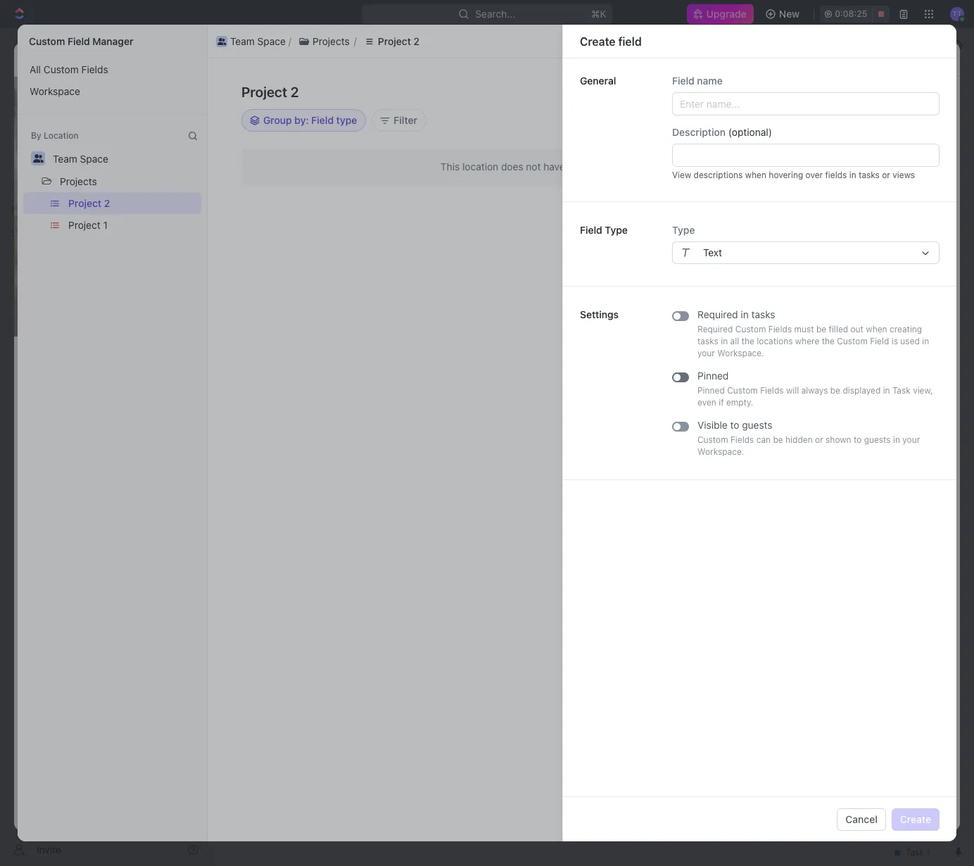 Task type: describe. For each thing, give the bounding box(es) containing it.
project 2 button inside "list"
[[62, 192, 201, 214]]

any
[[568, 161, 584, 173]]

18 for complete
[[867, 348, 876, 359]]

sidebar navigation
[[0, 28, 211, 866]]

task
[[718, 134, 734, 144]]

5 changed from the top
[[668, 314, 702, 325]]

used
[[901, 336, 920, 347]]

6 status from the top
[[705, 348, 729, 359]]

new
[[780, 8, 800, 20]]

created on nov 17
[[702, 54, 775, 64]]

eloisefrancis23@gmail.
[[751, 179, 847, 189]]

1 horizontal spatial to do
[[823, 348, 848, 359]]

4 mins from the top
[[879, 235, 897, 246]]

add task
[[873, 90, 916, 102]]

cancel
[[846, 813, 878, 825]]

view
[[673, 170, 692, 180]]

filled
[[829, 324, 849, 335]]

tag
[[695, 370, 708, 381]]

custom inside visible to guests custom fields can be hidden or shown to guests in your workspace.
[[698, 435, 729, 445]]

Edit task name text field
[[62, 407, 567, 434]]

list link
[[314, 126, 333, 146]]

you
[[651, 134, 666, 144]]

fields
[[826, 170, 848, 180]]

in progress for 19
[[761, 235, 811, 246]]

pinned pinned custom fields will always be displayed in task view, even if empty.
[[698, 370, 934, 408]]

list containing team space
[[213, 33, 929, 50]]

workspace. inside visible to guests custom fields can be hidden or shown to guests in your workspace.
[[698, 447, 745, 457]]

complete for 19
[[662, 247, 700, 257]]

18 mins for complete
[[867, 348, 897, 359]]

20 for created this task
[[866, 134, 876, 144]]

0 horizontal spatial guests
[[743, 419, 773, 431]]

have
[[544, 161, 565, 173]]

power
[[711, 370, 735, 381]]

nov
[[748, 54, 764, 64]]

existing
[[759, 86, 795, 98]]

search
[[752, 130, 784, 142]]

4 changed from the top
[[668, 269, 702, 280]]

6 changed status from from the top
[[666, 348, 753, 359]]

0 horizontal spatial when
[[746, 170, 767, 180]]

add existing field
[[738, 86, 818, 98]]

add existing field button
[[729, 81, 826, 104]]

in inside pinned pinned custom fields will always be displayed in task view, even if empty.
[[884, 385, 891, 396]]

create for one
[[674, 161, 701, 172]]

this location does not have any custom fields
[[441, 161, 651, 173]]

descriptions
[[694, 170, 743, 180]]

projects link
[[304, 37, 363, 54]]

you created this task
[[651, 134, 734, 144]]

19 mins
[[867, 235, 897, 246]]

0 horizontal spatial team space link
[[93, 53, 149, 65]]

Type text field
[[704, 242, 915, 263]]

this
[[441, 161, 460, 173]]

20 mins for added watcher:
[[866, 179, 897, 189]]

description (optional)
[[673, 126, 773, 138]]

18 for in progress
[[867, 314, 876, 325]]

team space inside "list"
[[230, 35, 286, 47]]

6 from from the top
[[732, 348, 750, 359]]

create one
[[674, 161, 718, 172]]

custom field manager
[[29, 35, 133, 47]]

team inside "list"
[[230, 35, 255, 47]]

8
[[871, 370, 876, 381]]

watcher:
[[714, 179, 748, 189]]

dashboards
[[34, 145, 88, 157]]

field type
[[580, 224, 628, 236]]

out
[[851, 324, 864, 335]]

visible
[[698, 419, 728, 431]]

task sidebar content section
[[622, 77, 918, 831]]

always
[[802, 385, 829, 396]]

board
[[263, 130, 290, 142]]

complete for 18
[[662, 325, 700, 336]]

upgrade link
[[687, 4, 754, 24]]

1 type from the left
[[605, 224, 628, 236]]

0:08:25 button
[[821, 6, 890, 23]]

3 changed from the top
[[668, 235, 702, 246]]

view,
[[914, 385, 934, 396]]

4 from from the top
[[732, 269, 750, 280]]

be for guests
[[774, 435, 784, 445]]

1 the from the left
[[742, 336, 755, 347]]

project 1
[[68, 219, 108, 231]]

1 mins from the top
[[879, 134, 897, 144]]

empty.
[[727, 397, 754, 408]]

2 from from the top
[[732, 213, 750, 223]]

1 horizontal spatial projects button
[[292, 33, 357, 50]]

3 status from the top
[[705, 235, 729, 246]]

share
[[789, 53, 816, 65]]

1 horizontal spatial team space link
[[219, 37, 296, 54]]

create one button
[[657, 158, 724, 175]]

must
[[795, 324, 815, 335]]

2 pinned from the top
[[698, 385, 725, 396]]

tree inside sidebar navigation
[[6, 245, 204, 435]]

workspace. inside the required in tasks required custom fields must be filled out when creating tasks in all the locations where the custom field is used in your workspace.
[[718, 348, 765, 359]]

all
[[30, 63, 41, 75]]

dashboards link
[[6, 140, 204, 163]]

0 horizontal spatial field
[[619, 35, 642, 48]]

0 vertical spatial tasks
[[859, 170, 880, 180]]

user group image for tree within sidebar navigation
[[14, 276, 25, 285]]

send button
[[862, 794, 903, 816]]

where
[[796, 336, 820, 347]]

18 mins for in progress
[[867, 314, 897, 325]]

or for guests
[[816, 435, 824, 445]]

0:08:25
[[836, 8, 868, 19]]

type inside dropdown button
[[673, 224, 696, 236]]

required in tasks required custom fields must be filled out when creating tasks in all the locations where the custom field is used in your workspace.
[[698, 309, 930, 359]]

team space, , element
[[73, 52, 87, 66]]

1 horizontal spatial tasks
[[752, 309, 776, 320]]

field inside the required in tasks required custom fields must be filled out when creating tasks in all the locations where the custom field is used in your workspace.
[[871, 336, 890, 347]]

19
[[867, 235, 876, 246]]

calendar link
[[357, 126, 401, 146]]

new
[[874, 86, 893, 98]]

on
[[736, 54, 746, 64]]

fields inside pinned pinned custom fields will always be displayed in task view, even if empty.
[[761, 385, 784, 396]]

1
[[103, 219, 108, 231]]

added tag power
[[666, 370, 735, 381]]

⌘k
[[592, 8, 607, 20]]

calendar
[[359, 130, 401, 142]]

project 1 button
[[62, 214, 201, 236]]

creating
[[890, 324, 923, 335]]

location
[[463, 161, 499, 173]]

1 horizontal spatial project 2 link
[[371, 37, 434, 54]]

hovering
[[769, 170, 804, 180]]

action
[[191, 617, 225, 630]]

board link
[[260, 126, 290, 146]]

2 changed from the top
[[668, 213, 702, 223]]

create new field
[[840, 86, 916, 98]]

20 mins for created this task
[[866, 134, 897, 144]]

0 horizontal spatial tasks
[[698, 336, 719, 347]]

new button
[[760, 3, 809, 25]]

project inside project 1 "button"
[[68, 219, 101, 231]]

when inside the required in tasks required custom fields must be filled out when creating tasks in all the locations where the custom field is used in your workspace.
[[867, 324, 888, 335]]

1 pinned from the top
[[698, 370, 729, 382]]

2 20 from the top
[[866, 156, 876, 167]]

hide button
[[725, 162, 756, 179]]

17
[[767, 54, 775, 64]]

Enter name... text field
[[673, 92, 940, 116]]

favorites
[[11, 204, 48, 215]]

8 mins
[[871, 370, 897, 381]]

6 changed from the top
[[668, 348, 702, 359]]

fields inside the required in tasks required custom fields must be filled out when creating tasks in all the locations where the custom field is used in your workspace.
[[769, 324, 793, 335]]

visible to guests custom fields can be hidden or shown to guests in your workspace.
[[698, 419, 921, 457]]

2 changed status from from the top
[[666, 213, 753, 223]]

2 status from the top
[[705, 213, 729, 223]]

5 mins from the top
[[879, 314, 897, 325]]

hide
[[731, 165, 750, 175]]

search...
[[476, 8, 516, 20]]

custom inside pinned pinned custom fields will always be displayed in task view, even if empty.
[[728, 385, 758, 396]]

custom inside button
[[44, 63, 79, 75]]

4 status from the top
[[705, 269, 729, 280]]



Task type: locate. For each thing, give the bounding box(es) containing it.
progress for 18
[[773, 314, 808, 325]]

7 mins from the top
[[879, 370, 897, 381]]

1 vertical spatial when
[[867, 324, 888, 335]]

all custom fields
[[30, 63, 108, 75]]

added left tag
[[668, 370, 693, 381]]

clickbot
[[651, 179, 684, 189]]

0 vertical spatial 20
[[866, 134, 876, 144]]

team space button up / project 2
[[213, 33, 289, 50]]

2 required from the top
[[698, 324, 734, 335]]

invite
[[37, 843, 61, 855]]

in progress up locations
[[761, 314, 811, 325]]

to do down filled
[[823, 348, 848, 359]]

add for add existing field
[[738, 86, 756, 98]]

2 horizontal spatial tasks
[[859, 170, 880, 180]]

1 changed status from from the top
[[666, 156, 753, 167]]

name
[[698, 75, 723, 87]]

0 vertical spatial projects button
[[292, 33, 357, 50]]

do
[[797, 156, 808, 167], [837, 348, 848, 359]]

2 mins from the top
[[879, 156, 897, 167]]

0 horizontal spatial the
[[742, 336, 755, 347]]

task right new
[[894, 90, 916, 102]]

search button
[[733, 126, 788, 146]]

home link
[[6, 68, 204, 91]]

0 vertical spatial workspace.
[[718, 348, 765, 359]]

mins down is
[[879, 348, 897, 359]]

even
[[698, 397, 717, 408]]

1 status from the top
[[705, 156, 729, 167]]

task
[[894, 90, 916, 102], [893, 385, 911, 396]]

2
[[414, 35, 420, 47], [424, 39, 430, 51], [249, 53, 255, 65], [291, 84, 299, 100], [312, 84, 324, 107], [104, 197, 110, 209]]

1 vertical spatial 18
[[867, 348, 876, 359]]

0 vertical spatial complete
[[662, 247, 700, 257]]

task left view,
[[893, 385, 911, 396]]

1 vertical spatial or
[[816, 435, 824, 445]]

be inside pinned pinned custom fields will always be displayed in task view, even if empty.
[[831, 385, 841, 396]]

create inside "button"
[[840, 86, 871, 98]]

project 2
[[378, 35, 420, 47], [389, 39, 430, 51], [242, 84, 299, 100], [244, 84, 328, 107], [68, 197, 110, 209]]

team space link
[[219, 37, 296, 54], [93, 53, 149, 65]]

task inside pinned pinned custom fields will always be displayed in task view, even if empty.
[[893, 385, 911, 396]]

be inside the required in tasks required custom fields must be filled out when creating tasks in all the locations where the custom field is used in your workspace.
[[817, 324, 827, 335]]

0 horizontal spatial do
[[797, 156, 808, 167]]

0 horizontal spatial projects button
[[54, 170, 103, 192]]

docs link
[[6, 116, 204, 139]]

3 from from the top
[[732, 235, 750, 246]]

0 vertical spatial when
[[746, 170, 767, 180]]

your down view,
[[903, 435, 921, 445]]

mins right 19
[[879, 235, 897, 246]]

status
[[705, 156, 729, 167], [705, 213, 729, 223], [705, 235, 729, 246], [705, 269, 729, 280], [705, 314, 729, 325], [705, 348, 729, 359]]

if
[[719, 397, 724, 408]]

tree
[[6, 245, 204, 435]]

action items button
[[186, 611, 262, 636]]

1 vertical spatial tasks
[[752, 309, 776, 320]]

2 vertical spatial 20
[[866, 179, 876, 189]]

1 vertical spatial be
[[831, 385, 841, 396]]

the down filled
[[822, 336, 835, 347]]

1 horizontal spatial the
[[822, 336, 835, 347]]

user group image inside "list"
[[217, 38, 226, 45]]

add task button
[[865, 85, 924, 108]]

views
[[893, 170, 916, 180]]

field up "team space, ," element
[[68, 35, 90, 47]]

be right always
[[831, 385, 841, 396]]

type button
[[673, 224, 940, 264]]

in progress down eloisefrancis23@gmail.
[[761, 235, 811, 246]]

0 vertical spatial do
[[797, 156, 808, 167]]

be left filled
[[817, 324, 827, 335]]

to complete up the power
[[659, 314, 819, 336]]

0 vertical spatial be
[[817, 324, 827, 335]]

0 vertical spatial 18 mins
[[867, 314, 897, 325]]

0 horizontal spatial project 2 button
[[62, 192, 201, 214]]

changed
[[668, 156, 702, 167], [668, 213, 702, 223], [668, 235, 702, 246], [668, 269, 702, 280], [668, 314, 702, 325], [668, 348, 702, 359]]

fields up workspace button
[[81, 63, 108, 75]]

workspace.
[[718, 348, 765, 359], [698, 447, 745, 457]]

to do up view descriptions when hovering over fields in tasks or views in the right of the page
[[782, 156, 808, 167]]

0 horizontal spatial team space button
[[46, 147, 115, 170]]

one
[[703, 161, 718, 172]]

18 up 8
[[867, 348, 876, 359]]

inbox link
[[6, 92, 204, 115]]

can
[[757, 435, 771, 445]]

2 horizontal spatial /
[[365, 39, 368, 51]]

tasks
[[859, 170, 880, 180], [752, 309, 776, 320], [698, 336, 719, 347]]

added for watcher:
[[686, 179, 711, 189]]

project inside project 2 link
[[389, 39, 422, 51]]

20 mins
[[866, 134, 897, 144], [866, 156, 897, 167], [866, 179, 897, 189]]

fields inside visible to guests custom fields can be hidden or shown to guests in your workspace.
[[731, 435, 755, 445]]

20 up search tasks... text field
[[866, 134, 876, 144]]

1 vertical spatial project 2 button
[[62, 192, 201, 214]]

complete up added tag power
[[662, 325, 700, 336]]

field left is
[[871, 336, 890, 347]]

upgrade
[[707, 8, 747, 20]]

1 20 mins from the top
[[866, 134, 897, 144]]

1 vertical spatial required
[[698, 324, 734, 335]]

0 horizontal spatial /
[[206, 53, 208, 65]]

activity inside task sidebar content section
[[640, 91, 688, 107]]

0 vertical spatial your
[[698, 348, 716, 359]]

description
[[673, 126, 726, 138]]

fields down you at the right
[[625, 161, 651, 173]]

1 in progress from the top
[[761, 235, 811, 246]]

space inside "list"
[[258, 35, 286, 47]]

by
[[31, 130, 41, 141]]

0 vertical spatial 20 mins
[[866, 134, 897, 144]]

3 mins from the top
[[879, 179, 897, 189]]

2 the from the left
[[822, 336, 835, 347]]

1 vertical spatial to do
[[823, 348, 848, 359]]

mins up search tasks... text field
[[879, 134, 897, 144]]

projects for "projects" link
[[322, 39, 359, 51]]

field
[[68, 35, 90, 47], [673, 75, 695, 87], [580, 224, 603, 236], [871, 336, 890, 347]]

5 changed status from from the top
[[666, 314, 753, 325]]

2 20 mins from the top
[[866, 156, 897, 167]]

1 horizontal spatial add
[[873, 90, 892, 102]]

0 vertical spatial progress
[[773, 235, 808, 246]]

in
[[850, 170, 857, 180], [763, 235, 771, 246], [741, 309, 749, 320], [763, 314, 771, 325], [721, 336, 728, 347], [923, 336, 930, 347], [884, 385, 891, 396], [894, 435, 901, 445]]

fields left will
[[761, 385, 784, 396]]

1 vertical spatial in progress
[[761, 314, 811, 325]]

2 vertical spatial be
[[774, 435, 784, 445]]

1 vertical spatial list
[[18, 58, 207, 102]]

2 vertical spatial list
[[18, 192, 207, 236]]

view descriptions when hovering over fields in tasks or views
[[673, 170, 916, 180]]

1 horizontal spatial do
[[837, 348, 848, 359]]

2 horizontal spatial field
[[895, 86, 916, 98]]

1 horizontal spatial /
[[299, 39, 301, 51]]

0 vertical spatial 18
[[867, 314, 876, 325]]

fields
[[81, 63, 108, 75], [625, 161, 651, 173], [769, 324, 793, 335], [761, 385, 784, 396], [731, 435, 755, 445]]

1 vertical spatial team space button
[[46, 147, 115, 170]]

workspace
[[30, 85, 80, 97]]

2 progress from the top
[[773, 314, 808, 325]]

1 horizontal spatial when
[[867, 324, 888, 335]]

to complete down com
[[659, 235, 819, 257]]

added down create one
[[686, 179, 711, 189]]

0 horizontal spatial be
[[774, 435, 784, 445]]

0 horizontal spatial type
[[605, 224, 628, 236]]

0 horizontal spatial activity
[[640, 91, 688, 107]]

all custom fields button
[[23, 58, 201, 80]]

mins up is
[[879, 314, 897, 325]]

create left new
[[840, 86, 871, 98]]

does
[[501, 161, 524, 173]]

1 horizontal spatial your
[[903, 435, 921, 445]]

in inside visible to guests custom fields can be hidden or shown to guests in your workspace.
[[894, 435, 901, 445]]

0 vertical spatial in progress
[[761, 235, 811, 246]]

0 vertical spatial list
[[213, 33, 929, 50]]

field name
[[673, 75, 723, 87]]

changed status from
[[666, 156, 753, 167], [666, 213, 753, 223], [666, 235, 753, 246], [666, 269, 753, 280], [666, 314, 753, 325], [666, 348, 753, 359]]

progress up locations
[[773, 314, 808, 325]]

1 horizontal spatial guests
[[865, 435, 891, 445]]

to do
[[782, 156, 808, 167], [823, 348, 848, 359]]

1 horizontal spatial type
[[673, 224, 696, 236]]

2 vertical spatial tasks
[[698, 336, 719, 347]]

3 changed status from from the top
[[666, 235, 753, 246]]

team space button
[[213, 33, 289, 50], [46, 147, 115, 170]]

or left shown
[[816, 435, 824, 445]]

share button
[[781, 48, 825, 70]]

0 vertical spatial team space button
[[213, 33, 289, 50]]

space
[[258, 35, 286, 47], [264, 39, 292, 51], [120, 53, 149, 65], [80, 153, 108, 165]]

project 2 link
[[371, 37, 434, 54], [214, 53, 255, 65]]

your inside the required in tasks required custom fields must be filled out when creating tasks in all the locations where the custom field is used in your workspace.
[[698, 348, 716, 359]]

when
[[746, 170, 767, 180], [867, 324, 888, 335]]

1 horizontal spatial activity
[[926, 111, 953, 119]]

create inside button
[[674, 161, 701, 172]]

1 from from the top
[[732, 156, 750, 167]]

your up tag
[[698, 348, 716, 359]]

5 from from the top
[[732, 314, 750, 325]]

the right all
[[742, 336, 755, 347]]

create new field button
[[831, 81, 924, 104]]

2 to complete from the top
[[659, 314, 819, 336]]

workspace. down all
[[718, 348, 765, 359]]

add for add task
[[873, 90, 892, 102]]

2 vertical spatial complete
[[761, 348, 804, 359]]

1 horizontal spatial project 2 button
[[357, 33, 427, 50]]

0 horizontal spatial or
[[816, 435, 824, 445]]

workspace. down visible
[[698, 447, 745, 457]]

1 horizontal spatial team space button
[[213, 33, 289, 50]]

user group image
[[217, 38, 226, 45], [224, 42, 233, 49], [14, 276, 25, 285]]

1 vertical spatial activity
[[926, 111, 953, 119]]

field down any
[[580, 224, 603, 236]]

create field
[[580, 35, 642, 48]]

1 vertical spatial do
[[837, 348, 848, 359]]

general
[[580, 75, 617, 87]]

field for add existing field
[[798, 86, 818, 98]]

2 vertical spatial 20 mins
[[866, 179, 897, 189]]

0 vertical spatial project 2 button
[[357, 33, 427, 50]]

fields inside all custom fields button
[[81, 63, 108, 75]]

created
[[702, 54, 734, 64]]

locations
[[757, 336, 793, 347]]

user group image inside tree
[[14, 276, 25, 285]]

20 mins up views
[[866, 156, 897, 167]]

projects for rightmost projects button
[[313, 35, 350, 47]]

/ project 2
[[206, 53, 255, 65]]

tasks right "fields"
[[859, 170, 880, 180]]

1 vertical spatial task
[[893, 385, 911, 396]]

0 vertical spatial to complete
[[659, 235, 819, 257]]

1 horizontal spatial field
[[798, 86, 818, 98]]

list containing all custom fields
[[18, 58, 207, 102]]

18 right out
[[867, 314, 876, 325]]

user group image inside team space link
[[224, 42, 233, 49]]

0 vertical spatial or
[[883, 170, 891, 180]]

or inside visible to guests custom fields can be hidden or shown to guests in your workspace.
[[816, 435, 824, 445]]

create button
[[892, 808, 940, 831]]

by location
[[31, 130, 79, 141]]

team space button down "location"
[[46, 147, 115, 170]]

location
[[44, 130, 79, 141]]

tasks left all
[[698, 336, 719, 347]]

2 in progress from the top
[[761, 314, 811, 325]]

list
[[213, 33, 929, 50], [18, 58, 207, 102], [18, 192, 207, 236]]

all
[[731, 336, 740, 347]]

create inside button
[[901, 813, 932, 825]]

2 type from the left
[[673, 224, 696, 236]]

mins up views
[[879, 156, 897, 167]]

com
[[651, 179, 847, 201]]

to
[[763, 156, 774, 167], [785, 156, 794, 167], [811, 235, 819, 246], [811, 314, 819, 325], [804, 348, 815, 359], [825, 348, 835, 359], [731, 419, 740, 431], [854, 435, 862, 445]]

0 vertical spatial task
[[894, 90, 916, 102]]

1 vertical spatial pinned
[[698, 385, 725, 396]]

action items
[[191, 617, 257, 630]]

20 left views
[[866, 179, 876, 189]]

1 changed from the top
[[668, 156, 702, 167]]

0 vertical spatial guests
[[743, 419, 773, 431]]

1 to complete from the top
[[659, 235, 819, 257]]

fields up locations
[[769, 324, 793, 335]]

1 vertical spatial guests
[[865, 435, 891, 445]]

add inside add existing field "button"
[[738, 86, 756, 98]]

added for tag
[[668, 370, 693, 381]]

20 mins right "fields"
[[866, 179, 897, 189]]

your inside visible to guests custom fields can be hidden or shown to guests in your workspace.
[[903, 435, 921, 445]]

or left views
[[883, 170, 891, 180]]

task inside button
[[894, 90, 916, 102]]

shown
[[826, 435, 852, 445]]

add
[[738, 86, 756, 98], [873, 90, 892, 102]]

2 horizontal spatial be
[[831, 385, 841, 396]]

6 mins from the top
[[879, 348, 897, 359]]

18 mins down is
[[867, 348, 897, 359]]

create for new
[[840, 86, 871, 98]]

None text field
[[673, 144, 940, 167]]

hidden
[[786, 435, 813, 445]]

add inside button
[[873, 90, 892, 102]]

guests up "can"
[[743, 419, 773, 431]]

team
[[230, 35, 255, 47], [237, 39, 261, 51], [93, 53, 117, 65], [53, 153, 77, 165]]

0 horizontal spatial project 2 link
[[214, 53, 255, 65]]

1 vertical spatial added
[[668, 370, 693, 381]]

4 changed status from from the top
[[666, 269, 753, 280]]

1 vertical spatial 20 mins
[[866, 156, 897, 167]]

inbox
[[34, 97, 58, 109]]

Search tasks... text field
[[799, 160, 940, 181]]

20 for added watcher:
[[866, 179, 876, 189]]

will
[[787, 385, 800, 396]]

2 18 mins from the top
[[867, 348, 897, 359]]

be for custom
[[831, 385, 841, 396]]

do up view descriptions when hovering over fields in tasks or views in the right of the page
[[797, 156, 808, 167]]

send
[[871, 799, 895, 811]]

list containing project 2
[[18, 192, 207, 236]]

create right cancel
[[901, 813, 932, 825]]

to complete
[[659, 235, 819, 257], [659, 314, 819, 336]]

projects inside "list"
[[313, 35, 350, 47]]

tasks up locations
[[752, 309, 776, 320]]

mins
[[879, 134, 897, 144], [879, 156, 897, 167], [879, 179, 897, 189], [879, 235, 897, 246], [879, 314, 897, 325], [879, 348, 897, 359], [879, 370, 897, 381]]

1 vertical spatial complete
[[662, 325, 700, 336]]

1 vertical spatial progress
[[773, 314, 808, 325]]

5 status from the top
[[705, 314, 729, 325]]

field for create new field
[[895, 86, 916, 98]]

0 horizontal spatial to do
[[782, 156, 808, 167]]

complete down "clickbot"
[[662, 247, 700, 257]]

1 vertical spatial projects button
[[54, 170, 103, 192]]

0 vertical spatial to do
[[782, 156, 808, 167]]

fields left "can"
[[731, 435, 755, 445]]

1 vertical spatial 18 mins
[[867, 348, 897, 359]]

in progress for 18
[[761, 314, 811, 325]]

3 20 mins from the top
[[866, 179, 897, 189]]

displayed
[[843, 385, 881, 396]]

workspace button
[[23, 80, 201, 102]]

20 down the add task button
[[866, 156, 876, 167]]

2 18 from the top
[[867, 348, 876, 359]]

mins right 8
[[879, 370, 897, 381]]

to complete for 19 mins
[[659, 235, 819, 257]]

1 horizontal spatial be
[[817, 324, 827, 335]]

mins right "fields"
[[879, 179, 897, 189]]

do down filled
[[837, 348, 848, 359]]

progress down eloisefrancis23@gmail.
[[773, 235, 808, 246]]

or for when
[[883, 170, 891, 180]]

1 18 mins from the top
[[867, 314, 897, 325]]

task sidebar navigation tab list
[[924, 85, 955, 168]]

0 horizontal spatial add
[[738, 86, 756, 98]]

guests right shown
[[865, 435, 891, 445]]

(optional)
[[729, 126, 773, 138]]

over
[[806, 170, 823, 180]]

create down ⌘k
[[580, 35, 616, 48]]

field left name
[[673, 75, 695, 87]]

complete down locations
[[761, 348, 804, 359]]

1 required from the top
[[698, 309, 739, 320]]

field
[[619, 35, 642, 48], [798, 86, 818, 98], [895, 86, 916, 98]]

18 mins up is
[[867, 314, 897, 325]]

progress for 19
[[773, 235, 808, 246]]

0 vertical spatial activity
[[640, 91, 688, 107]]

1 vertical spatial workspace.
[[698, 447, 745, 457]]

be inside visible to guests custom fields can be hidden or shown to guests in your workspace.
[[774, 435, 784, 445]]

1 20 from the top
[[866, 134, 876, 144]]

1 horizontal spatial or
[[883, 170, 891, 180]]

1 vertical spatial 20
[[866, 156, 876, 167]]

0 vertical spatial required
[[698, 309, 739, 320]]

1 vertical spatial to complete
[[659, 314, 819, 336]]

1 progress from the top
[[773, 235, 808, 246]]

activity inside task sidebar navigation tab list
[[926, 111, 953, 119]]

to complete for 18 mins
[[659, 314, 819, 336]]

user group image for team space link to the right
[[224, 42, 233, 49]]

be right "can"
[[774, 435, 784, 445]]

0 vertical spatial pinned
[[698, 370, 729, 382]]

type
[[605, 224, 628, 236], [673, 224, 696, 236]]

3 20 from the top
[[866, 179, 876, 189]]

0 horizontal spatial your
[[698, 348, 716, 359]]

1 18 from the top
[[867, 314, 876, 325]]

0 vertical spatial added
[[686, 179, 711, 189]]

20 mins up search tasks... text field
[[866, 134, 897, 144]]

1 vertical spatial your
[[903, 435, 921, 445]]

create left one
[[674, 161, 701, 172]]

create for field
[[580, 35, 616, 48]]



Task type: vqa. For each thing, say whether or not it's contained in the screenshot.
right THE ADD
yes



